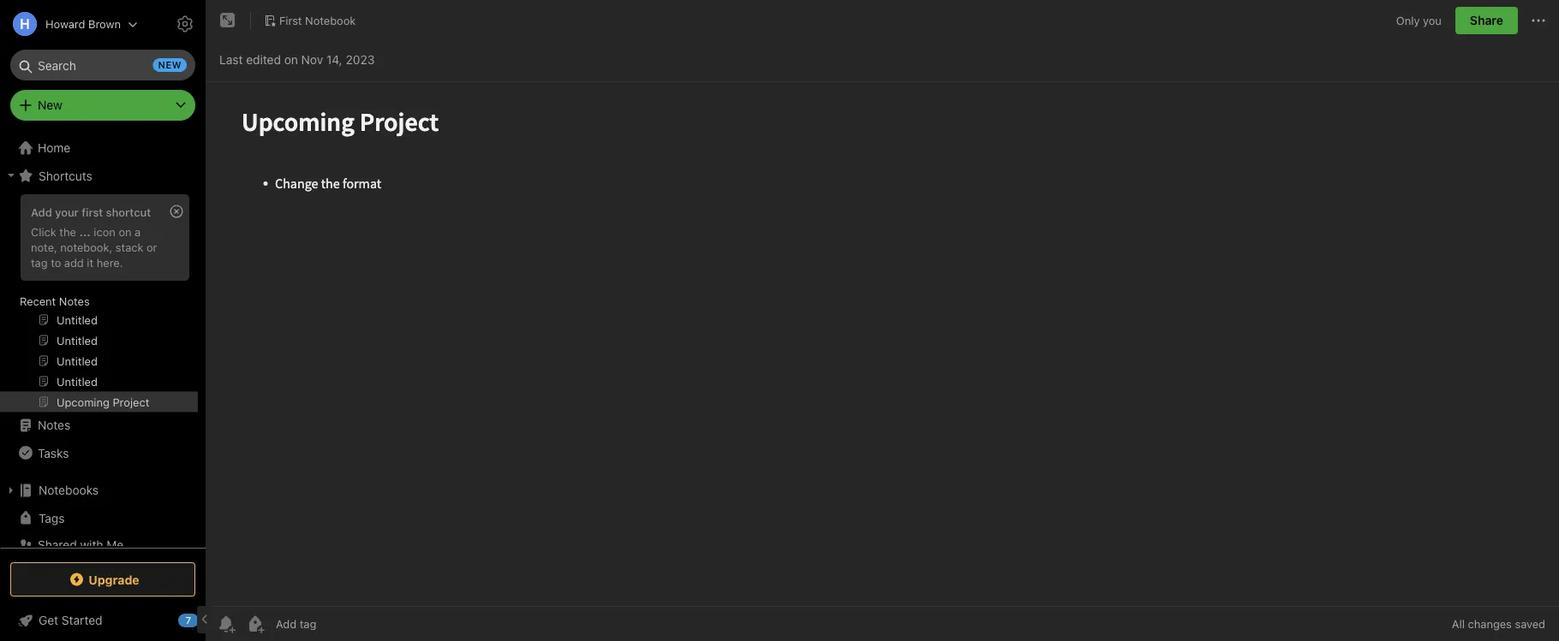 Task type: vqa. For each thing, say whether or not it's contained in the screenshot.
Start a new note in the body or title. Field
no



Task type: locate. For each thing, give the bounding box(es) containing it.
14,
[[326, 53, 342, 67]]

all
[[1452, 618, 1465, 631]]

to
[[51, 256, 61, 269]]

on inside icon on a note, notebook, stack or tag to add it here.
[[119, 225, 132, 238]]

on left a
[[119, 225, 132, 238]]

tag
[[31, 256, 48, 269]]

notes link
[[0, 412, 198, 440]]

tree
[[0, 135, 206, 597]]

icon on a note, notebook, stack or tag to add it here.
[[31, 225, 157, 269]]

it
[[87, 256, 94, 269]]

notes
[[59, 295, 90, 308], [38, 419, 70, 433]]

add your first shortcut
[[31, 206, 151, 218]]

1 vertical spatial notes
[[38, 419, 70, 433]]

only you
[[1396, 14, 1442, 27]]

last edited on nov 14, 2023
[[219, 53, 375, 67]]

new search field
[[22, 50, 187, 81]]

tree containing home
[[0, 135, 206, 597]]

a
[[135, 225, 141, 238]]

started
[[62, 614, 102, 628]]

on
[[284, 53, 298, 67], [119, 225, 132, 238]]

add a reminder image
[[216, 614, 236, 635]]

Note Editor text field
[[206, 82, 1559, 607]]

group
[[0, 189, 198, 419]]

changes
[[1468, 618, 1512, 631]]

on left nov
[[284, 53, 298, 67]]

notes right recent
[[59, 295, 90, 308]]

1 vertical spatial on
[[119, 225, 132, 238]]

recent notes
[[20, 295, 90, 308]]

the
[[59, 225, 76, 238]]

1 horizontal spatial on
[[284, 53, 298, 67]]

recent
[[20, 295, 56, 308]]

first
[[279, 14, 302, 27]]

first notebook button
[[258, 9, 362, 33]]

saved
[[1515, 618, 1546, 631]]

note,
[[31, 241, 57, 254]]

howard
[[45, 18, 85, 30]]

get started
[[39, 614, 102, 628]]

Add tag field
[[274, 617, 403, 632]]

0 vertical spatial notes
[[59, 295, 90, 308]]

notes up tasks
[[38, 419, 70, 433]]

you
[[1423, 14, 1442, 27]]

edited
[[246, 53, 281, 67]]

tags
[[39, 511, 65, 525]]

7
[[186, 616, 191, 627]]

stack
[[116, 241, 143, 254]]

me
[[106, 539, 124, 553]]

new button
[[10, 90, 195, 121]]

icon
[[94, 225, 116, 238]]

shared
[[38, 539, 77, 553]]

notebooks link
[[0, 477, 198, 505]]

0 vertical spatial on
[[284, 53, 298, 67]]

More actions field
[[1529, 7, 1549, 34]]

first
[[82, 206, 103, 218]]

0 horizontal spatial on
[[119, 225, 132, 238]]

upgrade button
[[10, 563, 195, 597]]

shortcuts
[[39, 169, 92, 183]]

your
[[55, 206, 79, 218]]

share
[[1470, 13, 1504, 27]]

upgrade
[[88, 573, 139, 587]]

...
[[79, 225, 91, 238]]



Task type: describe. For each thing, give the bounding box(es) containing it.
settings image
[[175, 14, 195, 34]]

click to collapse image
[[199, 610, 212, 631]]

here.
[[97, 256, 123, 269]]

all changes saved
[[1452, 618, 1546, 631]]

get
[[39, 614, 58, 628]]

tasks
[[38, 446, 69, 460]]

on inside the note window element
[[284, 53, 298, 67]]

click
[[31, 225, 56, 238]]

add tag image
[[245, 614, 266, 635]]

shortcut
[[106, 206, 151, 218]]

Help and Learning task checklist field
[[0, 607, 206, 635]]

tags button
[[0, 505, 198, 532]]

or
[[147, 241, 157, 254]]

shared with me link
[[0, 532, 198, 559]]

only
[[1396, 14, 1420, 27]]

notebooks
[[39, 484, 99, 498]]

shared with me
[[38, 539, 124, 553]]

howard brown
[[45, 18, 121, 30]]

share button
[[1456, 7, 1518, 34]]

expand notebooks image
[[4, 484, 18, 498]]

notebook,
[[60, 241, 112, 254]]

home
[[38, 141, 70, 155]]

add
[[31, 206, 52, 218]]

group containing add your first shortcut
[[0, 189, 198, 419]]

first notebook
[[279, 14, 356, 27]]

last
[[219, 53, 243, 67]]

notebook
[[305, 14, 356, 27]]

with
[[80, 539, 103, 553]]

shortcuts button
[[0, 162, 198, 189]]

note window element
[[206, 0, 1559, 642]]

click the ...
[[31, 225, 91, 238]]

more actions image
[[1529, 10, 1549, 31]]

2023
[[346, 53, 375, 67]]

new
[[158, 60, 182, 71]]

expand note image
[[218, 10, 238, 31]]

tasks button
[[0, 440, 198, 467]]

new
[[38, 98, 62, 112]]

Search text field
[[22, 50, 183, 81]]

add
[[64, 256, 84, 269]]

home link
[[0, 135, 206, 162]]

nov
[[301, 53, 323, 67]]

Account field
[[0, 7, 138, 41]]

notes inside 'group'
[[59, 295, 90, 308]]

brown
[[88, 18, 121, 30]]



